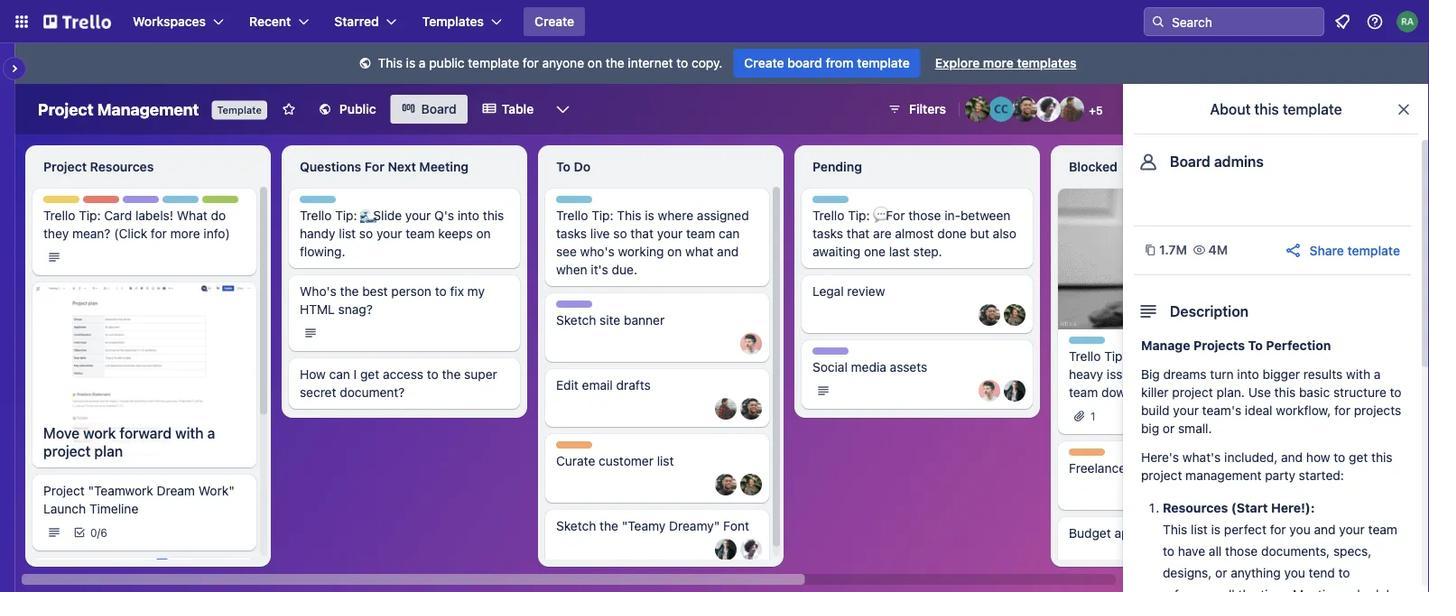 Task type: vqa. For each thing, say whether or not it's contained in the screenshot.
2nd tab from right
no



Task type: describe. For each thing, give the bounding box(es) containing it.
color: lime, title: "halp" element
[[202, 196, 238, 209]]

management
[[97, 99, 199, 119]]

create button
[[524, 7, 585, 36]]

create for create
[[534, 14, 574, 29]]

"teamwork
[[88, 483, 153, 498]]

1 vertical spatial janelle (janelle549) image
[[740, 539, 762, 561]]

can inside the how can i get access to the super secret document?
[[329, 367, 350, 382]]

are for almost
[[873, 226, 892, 241]]

To Do text field
[[545, 153, 776, 181]]

approval
[[1115, 526, 1164, 541]]

down
[[1102, 385, 1133, 400]]

sketch the "teamy dreamy" font link
[[556, 517, 758, 535]]

share template button
[[1284, 241, 1400, 260]]

my
[[467, 284, 485, 299]]

into inside trello tip trello tip: 🌊slide your q's into this handy list so your team keeps on flowing.
[[458, 208, 479, 223]]

card
[[104, 208, 132, 223]]

this is a public template for anyone on the internet to copy.
[[378, 56, 723, 70]]

more inside trello tip: card labels! what do they mean? (click for more info)
[[170, 226, 200, 241]]

those inside resources (start here!): this list is perfect for you and your team to have all those documents, specs, designs, or anything you tend to reference all the time. meeting schedu
[[1225, 544, 1258, 559]]

trello tip trello tip: 🌊slide your q's into this handy list so your team keeps on flowing.
[[300, 197, 504, 259]]

javier (javier85303346) image
[[1059, 97, 1084, 122]]

caity (caity) image
[[989, 97, 1014, 122]]

dream
[[157, 483, 195, 498]]

handy
[[300, 226, 335, 241]]

1 vertical spatial chris (chris42642663) image
[[740, 398, 762, 420]]

to inside the who's the best person to fix my html snag?
[[435, 284, 447, 299]]

search image
[[1151, 14, 1166, 29]]

turn
[[1210, 367, 1234, 382]]

Pending text field
[[802, 153, 1033, 181]]

those for slowing
[[1172, 349, 1205, 364]]

working
[[618, 244, 664, 259]]

5
[[1096, 104, 1103, 116]]

color: orange, title: "one more step" element for freelancer
[[1069, 449, 1105, 456]]

board for board admins
[[1170, 153, 1211, 170]]

the left "teamy
[[600, 519, 618, 534]]

0 vertical spatial on
[[588, 56, 602, 70]]

color: purple, title: "design team" element for social media assets
[[813, 348, 880, 361]]

sketch site banner link
[[556, 311, 758, 330]]

0 vertical spatial team
[[162, 197, 190, 209]]

tip: inside trello tip: card labels! what do they mean? (click for more info)
[[79, 208, 101, 223]]

explore more templates
[[935, 56, 1077, 70]]

where
[[658, 208, 693, 223]]

tip: for trello tip: 🌊slide your q's into this handy list so your team keeps on flowing.
[[335, 208, 357, 223]]

keeps
[[438, 226, 473, 241]]

2 sketch from the top
[[556, 519, 596, 534]]

Questions For Next Meeting text field
[[289, 153, 520, 181]]

next
[[388, 159, 416, 174]]

design team social media assets
[[813, 348, 927, 375]]

the inside the how can i get access to the super secret document?
[[442, 367, 461, 382]]

do
[[574, 159, 591, 174]]

0 vertical spatial all
[[1209, 544, 1222, 559]]

0 vertical spatial color: purple, title: "design team" element
[[123, 196, 190, 209]]

ruby anderson (rubyanderson7) image
[[1397, 11, 1418, 33]]

here's what's included, and how to get this project management party started:
[[1141, 450, 1393, 483]]

anything
[[1231, 566, 1281, 581]]

social media assets link
[[813, 358, 1022, 376]]

color: sky, title: "trello tip" element for questions for next meeting
[[300, 196, 348, 209]]

1 vertical spatial chris (chris42642663) image
[[715, 474, 737, 496]]

who's the best person to fix my html snag?
[[300, 284, 485, 317]]

project inside move work forward with a project plan
[[43, 443, 91, 460]]

open information menu image
[[1366, 13, 1384, 31]]

create board from template link
[[733, 49, 921, 78]]

team for can
[[686, 226, 715, 241]]

specs,
[[1333, 544, 1372, 559]]

get inside the how can i get access to the super secret document?
[[360, 367, 379, 382]]

that inside trello tip trello tip: this is where assigned tasks live so that your team can see who's working on what and when it's due.
[[631, 226, 654, 241]]

tip inside the trello tip trello tip: splash those redtape- heavy issues that are slowing your team down here.
[[1101, 338, 1117, 350]]

curate
[[556, 454, 595, 469]]

0 / 6
[[90, 526, 107, 539]]

your inside trello tip trello tip: this is where assigned tasks live so that your team can see who's working on what and when it's due.
[[657, 226, 683, 241]]

can inside trello tip trello tip: this is where assigned tasks live so that your team can see who's working on what and when it's due.
[[719, 226, 740, 241]]

this right about
[[1254, 101, 1279, 118]]

heavy
[[1069, 367, 1103, 382]]

splash
[[1130, 349, 1169, 364]]

design for social
[[813, 348, 849, 361]]

(start
[[1231, 501, 1268, 516]]

designs,
[[1163, 566, 1212, 581]]

time.
[[1261, 587, 1290, 592]]

work"
[[198, 483, 235, 498]]

0
[[90, 526, 97, 539]]

create for create board from template
[[744, 56, 784, 70]]

timeline
[[89, 501, 138, 516]]

or inside resources (start here!): this list is perfect for you and your team to have all those documents, specs, designs, or anything you tend to reference all the time. meeting schedu
[[1215, 566, 1227, 581]]

back to home image
[[43, 7, 111, 36]]

plan.
[[1217, 385, 1245, 400]]

customize views image
[[554, 100, 572, 118]]

primary element
[[0, 0, 1429, 43]]

legal
[[813, 284, 844, 299]]

tip: for trello tip: 💬for those in-between tasks that are almost done but also awaiting one last step.
[[848, 208, 870, 223]]

for inside trello tip: card labels! what do they mean? (click for more info)
[[151, 226, 167, 241]]

to left copy. at top
[[677, 56, 688, 70]]

launch
[[43, 501, 86, 516]]

project "teamwork dream work" launch timeline
[[43, 483, 235, 516]]

1 vertical spatial you
[[1284, 566, 1305, 581]]

list inside resources (start here!): this list is perfect for you and your team to have all those documents, specs, designs, or anything you tend to reference all the time. meeting schedu
[[1191, 522, 1208, 537]]

a inside big dreams turn into bigger results with a killer project plan. use this basic structure to build your team's ideal workflow, for projects big or small.
[[1374, 367, 1381, 382]]

your inside resources (start here!): this list is perfect for you and your team to have all those documents, specs, designs, or anything you tend to reference all the time. meeting schedu
[[1339, 522, 1365, 537]]

tasks for see
[[556, 226, 587, 241]]

get inside here's what's included, and how to get this project management party started:
[[1349, 450, 1368, 465]]

freelancer
[[1069, 461, 1131, 476]]

project inside big dreams turn into bigger results with a killer project plan. use this basic structure to build your team's ideal workflow, for projects big or small.
[[1172, 385, 1213, 400]]

public
[[429, 56, 465, 70]]

that for tasks
[[847, 226, 870, 241]]

resources inside project resources text field
[[90, 159, 154, 174]]

template right about
[[1283, 101, 1342, 118]]

pending
[[813, 159, 862, 174]]

so inside trello tip trello tip: 🌊slide your q's into this handy list so your team keeps on flowing.
[[359, 226, 373, 241]]

for inside resources (start here!): this list is perfect for you and your team to have all those documents, specs, designs, or anything you tend to reference all the time. meeting schedu
[[1270, 522, 1286, 537]]

review
[[847, 284, 885, 299]]

almost
[[895, 226, 934, 241]]

snag?
[[338, 302, 373, 317]]

💬for
[[873, 208, 905, 223]]

halp
[[202, 197, 226, 209]]

0 vertical spatial you
[[1290, 522, 1311, 537]]

document?
[[340, 385, 405, 400]]

documents,
[[1261, 544, 1330, 559]]

recent button
[[238, 7, 320, 36]]

customer
[[599, 454, 654, 469]]

secret
[[300, 385, 336, 400]]

a inside move work forward with a project plan
[[207, 425, 215, 442]]

to inside the how can i get access to the super secret document?
[[427, 367, 439, 382]]

management
[[1186, 468, 1262, 483]]

template inside button
[[1347, 243, 1400, 258]]

team for social
[[852, 348, 880, 361]]

budget approval link
[[1069, 525, 1271, 543]]

questions
[[300, 159, 361, 174]]

0 vertical spatial design
[[123, 197, 159, 209]]

1 horizontal spatial a
[[419, 56, 426, 70]]

perfection
[[1266, 338, 1331, 353]]

for
[[365, 159, 385, 174]]

this inside here's what's included, and how to get this project management party started:
[[1371, 450, 1393, 465]]

how
[[300, 367, 326, 382]]

for inside big dreams turn into bigger results with a killer project plan. use this basic structure to build your team's ideal workflow, for projects big or small.
[[1334, 403, 1351, 418]]

done
[[937, 226, 967, 241]]

in-
[[945, 208, 961, 223]]

admins
[[1214, 153, 1264, 170]]

javier (javier85303346) image
[[715, 398, 737, 420]]

structure
[[1333, 385, 1387, 400]]

0 horizontal spatial brooke (brooke94205718) image
[[965, 97, 990, 122]]

anyone
[[542, 56, 584, 70]]

build
[[1141, 403, 1170, 418]]

project for project "teamwork dream work" launch timeline
[[43, 483, 85, 498]]

the inside resources (start here!): this list is perfect for you and your team to have all those documents, specs, designs, or anything you tend to reference all the time. meeting schedu
[[1238, 587, 1257, 592]]

Blocked text field
[[1058, 153, 1289, 181]]

who's the best person to fix my html snag? link
[[300, 283, 509, 319]]

project "teamwork dream work" launch timeline link
[[43, 482, 246, 518]]

what
[[685, 244, 714, 259]]

project inside here's what's included, and how to get this project management party started:
[[1141, 468, 1182, 483]]

this inside trello tip trello tip: 🌊slide your q's into this handy list so your team keeps on flowing.
[[483, 208, 504, 223]]

template right public
[[468, 56, 519, 70]]

your left q's
[[405, 208, 431, 223]]

starred button
[[323, 7, 408, 36]]

sketch the "teamy dreamy" font
[[556, 519, 749, 534]]

tasks for awaiting
[[813, 226, 843, 241]]

move
[[43, 425, 80, 442]]

color: sky, title: "trello tip" element for pending
[[813, 196, 861, 209]]

legal review
[[813, 284, 885, 299]]

on inside trello tip trello tip: 🌊slide your q's into this handy list so your team keeps on flowing.
[[476, 226, 491, 241]]

board for board
[[421, 102, 457, 116]]

your inside the trello tip trello tip: splash those redtape- heavy issues that are slowing your team down here.
[[1243, 367, 1268, 382]]

dreamy"
[[669, 519, 720, 534]]

6
[[100, 526, 107, 539]]

0 horizontal spatial this
[[378, 56, 403, 70]]

email
[[582, 378, 613, 393]]

meeting inside questions for next meeting text box
[[419, 159, 469, 174]]



Task type: locate. For each thing, give the bounding box(es) containing it.
sketch inside design team sketch site banner
[[556, 313, 596, 328]]

team left banner
[[595, 302, 623, 314]]

those up almost
[[908, 208, 941, 223]]

can left i
[[329, 367, 350, 382]]

drafts
[[616, 378, 651, 393]]

1 vertical spatial are
[[1173, 367, 1192, 382]]

tip inside trello tip trello tip: 🌊slide your q's into this handy list so your team keeps on flowing.
[[332, 197, 348, 209]]

into
[[458, 208, 479, 223], [1237, 367, 1259, 382]]

0 vertical spatial is
[[406, 56, 415, 70]]

list
[[339, 226, 356, 241], [657, 454, 674, 469], [1191, 522, 1208, 537]]

0 horizontal spatial meeting
[[419, 159, 469, 174]]

1 horizontal spatial chris (chris42642663) image
[[979, 304, 1000, 326]]

project inside "project management" text box
[[38, 99, 94, 119]]

1 vertical spatial board
[[1170, 153, 1211, 170]]

those for almost
[[908, 208, 941, 223]]

1 horizontal spatial on
[[588, 56, 602, 70]]

projects
[[1354, 403, 1401, 418]]

for left anyone
[[523, 56, 539, 70]]

2 vertical spatial project
[[43, 483, 85, 498]]

2 horizontal spatial on
[[667, 244, 682, 259]]

that inside the trello tip trello tip: splash those redtape- heavy issues that are slowing your team down here.
[[1147, 367, 1170, 382]]

priority
[[83, 197, 121, 209]]

tip: inside trello tip trello tip: 💬for those in-between tasks that are almost done but also awaiting one last step.
[[848, 208, 870, 223]]

project
[[38, 99, 94, 119], [43, 159, 87, 174], [43, 483, 85, 498]]

site
[[600, 313, 620, 328]]

1 vertical spatial resources
[[1163, 501, 1228, 516]]

template right share
[[1347, 243, 1400, 258]]

1 vertical spatial color: purple, title: "design team" element
[[556, 301, 623, 314]]

you
[[1290, 522, 1311, 537], [1284, 566, 1305, 581]]

move work forward with a project plan link
[[33, 417, 256, 468]]

trello tip: 🌊slide your q's into this handy list so your team keeps on flowing. link
[[300, 207, 509, 261]]

the left internet
[[606, 56, 624, 70]]

meeting inside resources (start here!): this list is perfect for you and your team to have all those documents, specs, designs, or anything you tend to reference all the time. meeting schedu
[[1293, 587, 1340, 592]]

2 vertical spatial list
[[1191, 522, 1208, 537]]

this inside big dreams turn into bigger results with a killer project plan. use this basic structure to build your team's ideal workflow, for projects big or small.
[[1275, 385, 1296, 400]]

when
[[556, 262, 587, 277]]

is left public
[[406, 56, 415, 70]]

team for down
[[1069, 385, 1098, 400]]

get right "how"
[[1349, 450, 1368, 465]]

2 vertical spatial a
[[207, 425, 215, 442]]

project down dreams
[[1172, 385, 1213, 400]]

about
[[1210, 101, 1251, 118]]

your down the where
[[657, 226, 683, 241]]

to left "do"
[[556, 159, 571, 174]]

can
[[719, 226, 740, 241], [329, 367, 350, 382]]

color: purple, title: "design team" element
[[123, 196, 190, 209], [556, 301, 623, 314], [813, 348, 880, 361]]

project inside project resources text field
[[43, 159, 87, 174]]

chris (chris42642663) image left javier (javier85303346) image
[[1012, 97, 1037, 122]]

tip for trello tip: 🌊slide your q's into this handy list so your team keeps on flowing.
[[332, 197, 348, 209]]

0 vertical spatial a
[[419, 56, 426, 70]]

0 horizontal spatial create
[[534, 14, 574, 29]]

are for slowing
[[1173, 367, 1192, 382]]

edit email drafts
[[556, 378, 651, 393]]

into up use
[[1237, 367, 1259, 382]]

issues
[[1107, 367, 1143, 382]]

+ 5
[[1089, 104, 1103, 116]]

team inside design team social media assets
[[852, 348, 880, 361]]

get right i
[[360, 367, 379, 382]]

who's
[[300, 284, 337, 299]]

team inside design team sketch site banner
[[595, 302, 623, 314]]

2 horizontal spatial design
[[813, 348, 849, 361]]

0 vertical spatial chris (chris42642663) image
[[979, 304, 1000, 326]]

brooke (brooke94205718) image
[[965, 97, 990, 122], [1004, 304, 1026, 326]]

0 horizontal spatial those
[[908, 208, 941, 223]]

2 horizontal spatial list
[[1191, 522, 1208, 537]]

so down "🌊slide"
[[359, 226, 373, 241]]

1 horizontal spatial into
[[1237, 367, 1259, 382]]

this
[[378, 56, 403, 70], [617, 208, 642, 223], [1163, 522, 1187, 537]]

2 vertical spatial and
[[1314, 522, 1336, 537]]

banner
[[624, 313, 665, 328]]

1 vertical spatial more
[[170, 226, 200, 241]]

project inside project "teamwork dream work" launch timeline
[[43, 483, 85, 498]]

1 vertical spatial and
[[1281, 450, 1303, 465]]

template
[[217, 104, 262, 116]]

1 vertical spatial on
[[476, 226, 491, 241]]

tip for trello tip: 💬for those in-between tasks that are almost done but also awaiting one last step.
[[845, 197, 861, 209]]

meeting down tend
[[1293, 587, 1340, 592]]

team for keeps
[[406, 226, 435, 241]]

with
[[1346, 367, 1371, 382], [175, 425, 204, 442]]

🌊slide
[[360, 208, 402, 223]]

chris (chris42642663) image left brooke (brooke94205718) icon
[[715, 474, 737, 496]]

star or unstar board image
[[282, 102, 296, 116]]

this down projects
[[1371, 450, 1393, 465]]

template
[[468, 56, 519, 70], [857, 56, 910, 70], [1283, 101, 1342, 118], [1347, 243, 1400, 258]]

more right explore
[[983, 56, 1014, 70]]

chris (chris42642663) image up todd (todd05497623) icon
[[979, 304, 1000, 326]]

1 horizontal spatial create
[[744, 56, 784, 70]]

blocked
[[1069, 159, 1118, 174]]

trello tip: 💬for those in-between tasks that are almost done but also awaiting one last step. link
[[813, 207, 1022, 261]]

team down the heavy
[[1069, 385, 1098, 400]]

the
[[606, 56, 624, 70], [340, 284, 359, 299], [442, 367, 461, 382], [600, 519, 618, 534], [1238, 587, 1257, 592]]

your down "🌊slide"
[[376, 226, 402, 241]]

0 vertical spatial chris (chris42642663) image
[[1012, 97, 1037, 122]]

workspaces
[[133, 14, 206, 29]]

design for sketch
[[556, 302, 592, 314]]

resources up budget approval link
[[1163, 501, 1228, 516]]

0 vertical spatial project
[[38, 99, 94, 119]]

this right sm icon
[[378, 56, 403, 70]]

0 horizontal spatial is
[[406, 56, 415, 70]]

that inside trello tip trello tip: 💬for those in-between tasks that are almost done but also awaiting one last step.
[[847, 226, 870, 241]]

2 vertical spatial on
[[667, 244, 682, 259]]

project
[[1172, 385, 1213, 400], [43, 443, 91, 460], [1141, 468, 1182, 483]]

tip inside trello tip trello tip: 💬for those in-between tasks that are almost done but also awaiting one last step.
[[845, 197, 861, 209]]

2 vertical spatial color: purple, title: "design team" element
[[813, 348, 880, 361]]

included,
[[1224, 450, 1278, 465]]

color: purple, title: "design team" element down project resources text field
[[123, 196, 190, 209]]

0 vertical spatial can
[[719, 226, 740, 241]]

2 tasks from the left
[[813, 226, 843, 241]]

chris (chris42642663) image
[[1012, 97, 1037, 122], [715, 474, 737, 496]]

1 vertical spatial to
[[1248, 338, 1263, 353]]

here's
[[1141, 450, 1179, 465]]

1 vertical spatial project
[[43, 443, 91, 460]]

on inside trello tip trello tip: this is where assigned tasks live so that your team can see who's working on what and when it's due.
[[667, 244, 682, 259]]

i
[[354, 367, 357, 382]]

to down budget approval link
[[1163, 544, 1175, 559]]

trello tip: card labels! what do they mean? (click for more info) link
[[43, 207, 246, 243]]

with up structure
[[1346, 367, 1371, 382]]

0 horizontal spatial and
[[717, 244, 739, 259]]

1 so from the left
[[359, 226, 373, 241]]

1 horizontal spatial list
[[657, 454, 674, 469]]

or right the designs,
[[1215, 566, 1227, 581]]

stephen (stephen11674280) image right todd (todd05497623) icon
[[1004, 380, 1026, 402]]

basic
[[1299, 385, 1330, 400]]

1 vertical spatial or
[[1215, 566, 1227, 581]]

with inside big dreams turn into bigger results with a killer project plan. use this basic structure to build your team's ideal workflow, for projects big or small.
[[1346, 367, 1371, 382]]

team left 'halp'
[[162, 197, 190, 209]]

team up what
[[686, 226, 715, 241]]

design inside design team social media assets
[[813, 348, 849, 361]]

2 horizontal spatial this
[[1163, 522, 1187, 537]]

internet
[[628, 56, 673, 70]]

0 vertical spatial get
[[360, 367, 379, 382]]

to inside text box
[[556, 159, 571, 174]]

is inside resources (start here!): this list is perfect for you and your team to have all those documents, specs, designs, or anything you tend to reference all the time. meeting schedu
[[1211, 522, 1221, 537]]

trello inside trello tip: card labels! what do they mean? (click for more info)
[[43, 208, 75, 223]]

2 horizontal spatial and
[[1314, 522, 1336, 537]]

is left the perfect
[[1211, 522, 1221, 537]]

2 so from the left
[[613, 226, 627, 241]]

is for trello
[[645, 208, 654, 223]]

project down here's
[[1141, 468, 1182, 483]]

that up killer
[[1147, 367, 1170, 382]]

person
[[391, 284, 432, 299]]

your up use
[[1243, 367, 1268, 382]]

share
[[1310, 243, 1344, 258]]

more down what
[[170, 226, 200, 241]]

team inside resources (start here!): this list is perfect for you and your team to have all those documents, specs, designs, or anything you tend to reference all the time. meeting schedu
[[1368, 522, 1398, 537]]

to right access
[[427, 367, 439, 382]]

list right the customer
[[657, 454, 674, 469]]

1 horizontal spatial brooke (brooke94205718) image
[[1004, 304, 1026, 326]]

are inside trello tip trello tip: 💬for those in-between tasks that are almost done but also awaiting one last step.
[[873, 226, 892, 241]]

on left what
[[667, 244, 682, 259]]

1 vertical spatial stephen (stephen11674280) image
[[715, 539, 737, 561]]

is left the where
[[645, 208, 654, 223]]

0 vertical spatial to
[[556, 159, 571, 174]]

tip for trello tip: this is where assigned tasks live so that your team can see who's working on what and when it's due.
[[588, 197, 605, 209]]

super
[[464, 367, 497, 382]]

redtape-
[[1208, 349, 1259, 364]]

are inside the trello tip trello tip: splash those redtape- heavy issues that are slowing your team down here.
[[1173, 367, 1192, 382]]

tip: inside trello tip trello tip: this is where assigned tasks live so that your team can see who's working on what and when it's due.
[[592, 208, 613, 223]]

/
[[97, 526, 100, 539]]

color: yellow, title: "copy request" element
[[43, 196, 79, 203]]

1 horizontal spatial are
[[1173, 367, 1192, 382]]

and inside here's what's included, and how to get this project management party started:
[[1281, 450, 1303, 465]]

table
[[502, 102, 534, 116]]

with inside move work forward with a project plan
[[175, 425, 204, 442]]

design inside design team sketch site banner
[[556, 302, 592, 314]]

create left "board"
[[744, 56, 784, 70]]

to inside big dreams turn into bigger results with a killer project plan. use this basic structure to build your team's ideal workflow, for projects big or small.
[[1390, 385, 1402, 400]]

to right projects at the bottom of page
[[1248, 338, 1263, 353]]

manage projects to perfection
[[1141, 338, 1331, 353]]

1 vertical spatial project
[[43, 159, 87, 174]]

1 horizontal spatial so
[[613, 226, 627, 241]]

tend
[[1309, 566, 1335, 581]]

explore
[[935, 56, 980, 70]]

brooke (brooke94205718) image right filters
[[965, 97, 990, 122]]

0 horizontal spatial on
[[476, 226, 491, 241]]

project up the color: yellow, title: "copy request" element
[[43, 159, 87, 174]]

1 horizontal spatial to
[[1248, 338, 1263, 353]]

0 horizontal spatial tasks
[[556, 226, 587, 241]]

0 vertical spatial list
[[339, 226, 356, 241]]

and inside resources (start here!): this list is perfect for you and your team to have all those documents, specs, designs, or anything you tend to reference all the time. meeting schedu
[[1314, 522, 1336, 537]]

project for project management
[[38, 99, 94, 119]]

0 vertical spatial project
[[1172, 385, 1213, 400]]

to do
[[556, 159, 591, 174]]

to right "how"
[[1334, 450, 1345, 465]]

tip: for trello tip: this is where assigned tasks live so that your team can see who's working on what and when it's due.
[[592, 208, 613, 223]]

this down bigger
[[1275, 385, 1296, 400]]

those down the perfect
[[1225, 544, 1258, 559]]

0 horizontal spatial into
[[458, 208, 479, 223]]

(click
[[114, 226, 147, 241]]

templates
[[1017, 56, 1077, 70]]

or
[[1163, 421, 1175, 436], [1215, 566, 1227, 581]]

forward
[[120, 425, 172, 442]]

chris (chris42642663) image
[[979, 304, 1000, 326], [740, 398, 762, 420]]

board left the admins
[[1170, 153, 1211, 170]]

0 horizontal spatial color: orange, title: "one more step" element
[[556, 441, 592, 449]]

into inside big dreams turn into bigger results with a killer project plan. use this basic structure to build your team's ideal workflow, for projects big or small.
[[1237, 367, 1259, 382]]

the down anything
[[1238, 587, 1257, 592]]

0 horizontal spatial design
[[123, 197, 159, 209]]

all
[[1209, 544, 1222, 559], [1222, 587, 1235, 592]]

to left fix
[[435, 284, 447, 299]]

is inside trello tip trello tip: this is where assigned tasks live so that your team can see who's working on what and when it's due.
[[645, 208, 654, 223]]

"teamy
[[622, 519, 666, 534]]

team right social
[[852, 348, 880, 361]]

a left public
[[419, 56, 426, 70]]

this inside resources (start here!): this list is perfect for you and your team to have all those documents, specs, designs, or anything you tend to reference all the time. meeting schedu
[[1163, 522, 1187, 537]]

tip: up the live
[[592, 208, 613, 223]]

also
[[993, 226, 1017, 241]]

tip: inside the trello tip trello tip: splash those redtape- heavy issues that are slowing your team down here.
[[1104, 349, 1126, 364]]

1 horizontal spatial janelle (janelle549) image
[[1036, 97, 1061, 122]]

1 vertical spatial brooke (brooke94205718) image
[[1004, 304, 1026, 326]]

sm image
[[356, 55, 374, 73]]

how can i get access to the super secret document?
[[300, 367, 497, 400]]

the up snag?
[[340, 284, 359, 299]]

1 horizontal spatial more
[[983, 56, 1014, 70]]

chris (chris42642663) image right javier (javier85303346) icon
[[740, 398, 762, 420]]

1 horizontal spatial design
[[556, 302, 592, 314]]

0 vertical spatial create
[[534, 14, 574, 29]]

janelle (janelle549) image down font
[[740, 539, 762, 561]]

Project Resources text field
[[33, 153, 264, 181]]

template right from
[[857, 56, 910, 70]]

for down labels!
[[151, 226, 167, 241]]

tasks inside trello tip trello tip: 💬for those in-between tasks that are almost done but also awaiting one last step.
[[813, 226, 843, 241]]

tasks inside trello tip trello tip: this is where assigned tasks live so that your team can see who's working on what and when it's due.
[[556, 226, 587, 241]]

and up party
[[1281, 450, 1303, 465]]

0 vertical spatial stephen (stephen11674280) image
[[1004, 380, 1026, 402]]

team down q's
[[406, 226, 435, 241]]

team for sketch
[[595, 302, 623, 314]]

awaiting
[[813, 244, 861, 259]]

1 vertical spatial create
[[744, 56, 784, 70]]

2 horizontal spatial those
[[1225, 544, 1258, 559]]

tasks up "see"
[[556, 226, 587, 241]]

0 horizontal spatial get
[[360, 367, 379, 382]]

team's
[[1202, 403, 1242, 418]]

list right handy
[[339, 226, 356, 241]]

1 horizontal spatial can
[[719, 226, 740, 241]]

into up keeps
[[458, 208, 479, 223]]

create inside 'button'
[[534, 14, 574, 29]]

1 vertical spatial get
[[1349, 450, 1368, 465]]

or inside big dreams turn into bigger results with a killer project plan. use this basic structure to build your team's ideal workflow, for projects big or small.
[[1163, 421, 1175, 436]]

those inside trello tip trello tip: 💬for those in-between tasks that are almost done but also awaiting one last step.
[[908, 208, 941, 223]]

color: sky, title: "trello tip" element
[[163, 196, 211, 209], [300, 196, 348, 209], [556, 196, 605, 209], [813, 196, 861, 209], [1069, 337, 1117, 350]]

Board name text field
[[29, 95, 208, 124]]

trello tip trello tip: splash those redtape- heavy issues that are slowing your team down here.
[[1069, 338, 1268, 400]]

color: red, title: "priority" element
[[83, 196, 121, 209]]

live
[[590, 226, 610, 241]]

resources inside resources (start here!): this list is perfect for you and your team to have all those documents, specs, designs, or anything you tend to reference all the time. meeting schedu
[[1163, 501, 1228, 516]]

sketch left site
[[556, 313, 596, 328]]

so right the live
[[613, 226, 627, 241]]

color: orange, title: "one more step" element up curate
[[556, 441, 592, 449]]

1 vertical spatial sketch
[[556, 519, 596, 534]]

that for issues
[[1147, 367, 1170, 382]]

color: purple, title: "design team" element for sketch site banner
[[556, 301, 623, 314]]

on right anyone
[[588, 56, 602, 70]]

legal review link
[[813, 283, 1022, 301]]

team inside the trello tip trello tip: splash those redtape- heavy issues that are slowing your team down here.
[[1069, 385, 1098, 400]]

big
[[1141, 367, 1160, 382]]

you up documents,
[[1290, 522, 1311, 537]]

for down here!):
[[1270, 522, 1286, 537]]

team inside trello tip trello tip: 🌊slide your q's into this handy list so your team keeps on flowing.
[[406, 226, 435, 241]]

1 vertical spatial all
[[1222, 587, 1235, 592]]

0 vertical spatial those
[[908, 208, 941, 223]]

on right keeps
[[476, 226, 491, 241]]

this inside trello tip trello tip: this is where assigned tasks live so that your team can see who's working on what and when it's due.
[[617, 208, 642, 223]]

one
[[864, 244, 886, 259]]

1 vertical spatial list
[[657, 454, 674, 469]]

is for resources
[[1211, 522, 1221, 537]]

stephen (stephen11674280) image
[[1004, 380, 1026, 402], [715, 539, 737, 561]]

that up one on the top of the page
[[847, 226, 870, 241]]

tip: up issues
[[1104, 349, 1126, 364]]

freelancer contracts
[[1069, 461, 1189, 476]]

tasks up "awaiting"
[[813, 226, 843, 241]]

1 vertical spatial team
[[595, 302, 623, 314]]

meeting
[[419, 159, 469, 174], [1293, 587, 1340, 592]]

due.
[[612, 262, 637, 277]]

color: orange, title: "one more step" element up freelancer
[[1069, 449, 1105, 456]]

0 vertical spatial more
[[983, 56, 1014, 70]]

color: orange, title: "one more step" element for curate
[[556, 441, 592, 449]]

all down anything
[[1222, 587, 1235, 592]]

0 vertical spatial or
[[1163, 421, 1175, 436]]

the inside the who's the best person to fix my html snag?
[[340, 284, 359, 299]]

0 horizontal spatial color: purple, title: "design team" element
[[123, 196, 190, 209]]

table link
[[471, 95, 545, 124]]

2 horizontal spatial a
[[1374, 367, 1381, 382]]

team inside trello tip trello tip: this is where assigned tasks live so that your team can see who's working on what and when it's due.
[[686, 226, 715, 241]]

are down 💬for
[[873, 226, 892, 241]]

1 horizontal spatial team
[[595, 302, 623, 314]]

budget approval
[[1069, 526, 1164, 541]]

1 horizontal spatial color: orange, title: "one more step" element
[[1069, 449, 1105, 456]]

todd (todd05497623) image
[[979, 380, 1000, 402]]

have
[[1178, 544, 1205, 559]]

0 horizontal spatial team
[[162, 197, 190, 209]]

0 vertical spatial brooke (brooke94205718) image
[[965, 97, 990, 122]]

project for project resources
[[43, 159, 87, 174]]

1 horizontal spatial chris (chris42642663) image
[[1012, 97, 1037, 122]]

1 tasks from the left
[[556, 226, 587, 241]]

janelle (janelle549) image left +
[[1036, 97, 1061, 122]]

Search field
[[1166, 8, 1324, 35]]

2 vertical spatial those
[[1225, 544, 1258, 559]]

tip inside trello tip trello tip: this is where assigned tasks live so that your team can see who's working on what and when it's due.
[[588, 197, 605, 209]]

0 horizontal spatial board
[[421, 102, 457, 116]]

brooke (brooke94205718) image
[[740, 474, 762, 496]]

this right q's
[[483, 208, 504, 223]]

and inside trello tip trello tip: this is where assigned tasks live so that your team can see who's working on what and when it's due.
[[717, 244, 739, 259]]

1 horizontal spatial board
[[1170, 153, 1211, 170]]

your up specs,
[[1339, 522, 1365, 537]]

1 horizontal spatial color: purple, title: "design team" element
[[556, 301, 623, 314]]

4m
[[1209, 242, 1228, 257]]

tip: inside trello tip trello tip: 🌊slide your q's into this handy list so your team keeps on flowing.
[[335, 208, 357, 223]]

janelle (janelle549) image
[[1036, 97, 1061, 122], [740, 539, 762, 561]]

2 vertical spatial is
[[1211, 522, 1221, 537]]

0 vertical spatial into
[[458, 208, 479, 223]]

1 vertical spatial meeting
[[1293, 587, 1340, 592]]

color: sky, title: "trello tip" element for to do
[[556, 196, 605, 209]]

party
[[1265, 468, 1295, 483]]

resources up priority design team
[[90, 159, 154, 174]]

0 horizontal spatial that
[[631, 226, 654, 241]]

list inside trello tip trello tip: 🌊slide your q's into this handy list so your team keeps on flowing.
[[339, 226, 356, 241]]

tip: up mean?
[[79, 208, 101, 223]]

trello tip: splash those redtape- heavy issues that are slowing your team down here. link
[[1069, 348, 1271, 402]]

your inside big dreams turn into bigger results with a killer project plan. use this basic structure to build your team's ideal workflow, for projects big or small.
[[1173, 403, 1199, 418]]

what
[[177, 208, 207, 223]]

resources
[[90, 159, 154, 174], [1163, 501, 1228, 516]]

1 horizontal spatial and
[[1281, 450, 1303, 465]]

to right tend
[[1338, 566, 1350, 581]]

2 vertical spatial design
[[813, 348, 849, 361]]

a up work"
[[207, 425, 215, 442]]

0 horizontal spatial can
[[329, 367, 350, 382]]

0 vertical spatial and
[[717, 244, 739, 259]]

board link
[[391, 95, 467, 124]]

step.
[[913, 244, 942, 259]]

1 horizontal spatial get
[[1349, 450, 1368, 465]]

flowing.
[[300, 244, 345, 259]]

color: purple, title: "design team" element down it's
[[556, 301, 623, 314]]

here.
[[1137, 385, 1166, 400]]

tip: up handy
[[335, 208, 357, 223]]

they
[[43, 226, 69, 241]]

color: purple, title: "design team" element down legal review
[[813, 348, 880, 361]]

0 vertical spatial this
[[378, 56, 403, 70]]

info)
[[204, 226, 230, 241]]

a up structure
[[1374, 367, 1381, 382]]

project resources
[[43, 159, 154, 174]]

big
[[1141, 421, 1159, 436]]

this up working
[[617, 208, 642, 223]]

0 horizontal spatial to
[[556, 159, 571, 174]]

tip: left 💬for
[[848, 208, 870, 223]]

brooke (brooke94205718) image down the also
[[1004, 304, 1026, 326]]

0 notifications image
[[1332, 11, 1353, 33]]

this up have
[[1163, 522, 1187, 537]]

1
[[1091, 410, 1096, 422]]

from
[[826, 56, 854, 70]]

templates button
[[411, 7, 513, 36]]

you down documents,
[[1284, 566, 1305, 581]]

color: orange, title: "one more step" element
[[556, 441, 592, 449], [1069, 449, 1105, 456]]

so inside trello tip trello tip: this is where assigned tasks live so that your team can see who's working on what and when it's due.
[[613, 226, 627, 241]]

q's
[[434, 208, 454, 223]]

0 vertical spatial janelle (janelle549) image
[[1036, 97, 1061, 122]]

0 vertical spatial resources
[[90, 159, 154, 174]]

to inside here's what's included, and how to get this project management party started:
[[1334, 450, 1345, 465]]

0 horizontal spatial or
[[1163, 421, 1175, 436]]

1 sketch from the top
[[556, 313, 596, 328]]

trello tip: this is where assigned tasks live so that your team can see who's working on what and when it's due. link
[[556, 207, 758, 279]]

those inside the trello tip trello tip: splash those redtape- heavy issues that are slowing your team down here.
[[1172, 349, 1205, 364]]

team up specs,
[[1368, 522, 1398, 537]]

todd (todd05497623) image
[[740, 333, 762, 355]]

and right what
[[717, 244, 739, 259]]

and up specs,
[[1314, 522, 1336, 537]]

stephen (stephen11674280) image down font
[[715, 539, 737, 561]]

sketch down curate
[[556, 519, 596, 534]]



